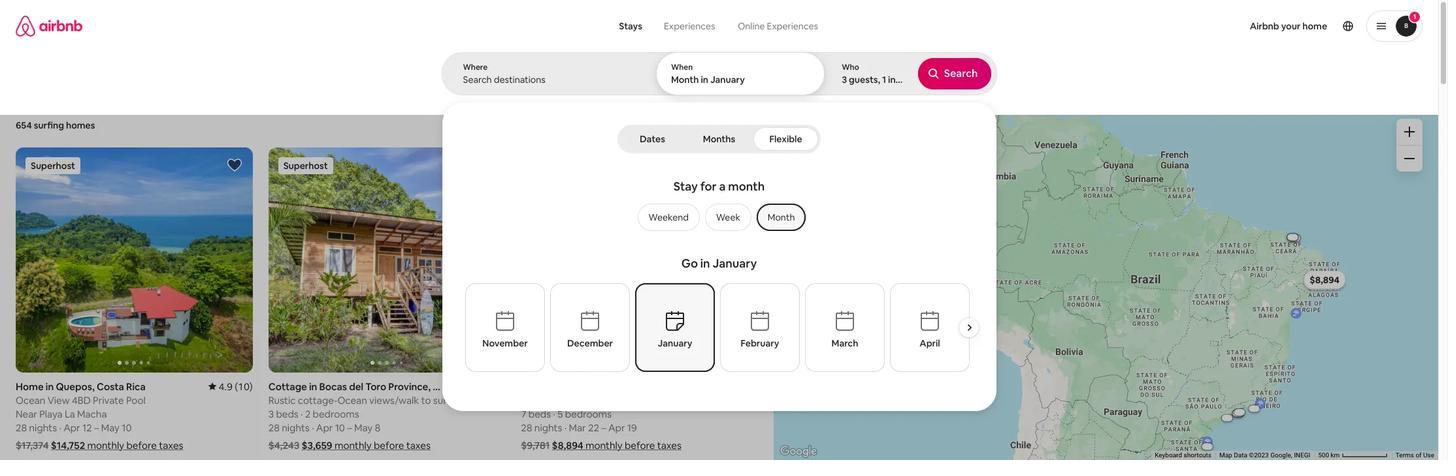 Task type: vqa. For each thing, say whether or not it's contained in the screenshot.
Flexible
yes



Task type: locate. For each thing, give the bounding box(es) containing it.
terms of use
[[1396, 452, 1434, 459]]

– right 12
[[94, 422, 99, 434]]

apr up $3,659
[[316, 422, 333, 434]]

0 vertical spatial in
[[701, 74, 708, 86]]

ocean down home
[[16, 394, 45, 407]]

monthly inside rustic cottage-ocean views/walk to surfing/jungle 3 beds · 2 bedrooms 28 nights · apr 10 – may 8 $4,243 $3,659 monthly before taxes
[[335, 439, 372, 452]]

2 horizontal spatial apr
[[608, 422, 625, 434]]

january
[[710, 74, 745, 86], [713, 256, 757, 271], [658, 338, 692, 350]]

vineyards
[[938, 84, 974, 94]]

28 down near
[[16, 422, 27, 434]]

– left 8
[[347, 422, 352, 434]]

macha
[[77, 408, 107, 421]]

1 horizontal spatial 1
[[1413, 12, 1416, 21]]

2 bedrooms from the left
[[565, 408, 612, 421]]

2 may from the left
[[354, 422, 373, 434]]

march button
[[805, 284, 885, 372]]

1 taxes from the left
[[159, 439, 183, 452]]

bedrooms up 22
[[565, 408, 612, 421]]

0 horizontal spatial taxes
[[159, 439, 183, 452]]

surfing/jungle
[[433, 394, 498, 407]]

1 horizontal spatial 2
[[918, 74, 923, 86]]

3 down who
[[842, 74, 847, 86]]

month
[[671, 74, 699, 86], [768, 212, 795, 223]]

group containing camping
[[0, 52, 1197, 103]]

0 vertical spatial $8,894
[[1309, 274, 1339, 286]]

0 horizontal spatial nights
[[29, 422, 57, 434]]

$9,556 button
[[1303, 272, 1344, 290]]

2 – from the left
[[347, 422, 352, 434]]

0 horizontal spatial may
[[101, 422, 120, 434]]

profile element
[[857, 0, 1423, 52]]

group
[[0, 52, 1197, 103], [16, 148, 253, 373], [268, 148, 505, 373], [521, 148, 758, 373], [632, 204, 806, 231]]

1 horizontal spatial 10
[[335, 422, 345, 434]]

2 horizontal spatial taxes
[[657, 439, 682, 452]]

beds
[[276, 408, 298, 421], [528, 408, 551, 421]]

1 apr from the left
[[63, 422, 80, 434]]

experiences right online
[[767, 20, 818, 32]]

in inside group
[[700, 256, 710, 271]]

beds down 'rustic'
[[276, 408, 298, 421]]

december button
[[550, 284, 630, 372]]

– inside home in quepos, costa rica ocean view 4bd private pool near playa la macha 28 nights · apr 12 – may 10 $17,374 $14,752 monthly before taxes
[[94, 422, 99, 434]]

0 vertical spatial 2
[[918, 74, 923, 86]]

before
[[126, 439, 157, 452], [374, 439, 404, 452], [625, 439, 655, 452]]

0 horizontal spatial bedrooms
[[313, 408, 359, 421]]

1 horizontal spatial monthly
[[335, 439, 372, 452]]

in inside when month in january
[[701, 74, 708, 86]]

1 horizontal spatial $8,894
[[1309, 274, 1339, 286]]

1 horizontal spatial may
[[354, 422, 373, 434]]

taxes inside 7 beds · 5 bedrooms 28 nights · mar 22 – apr 19 $9,781 $8,894 monthly before taxes
[[657, 439, 682, 452]]

1 horizontal spatial 28
[[268, 422, 280, 434]]

2 apr from the left
[[316, 422, 333, 434]]

guests,
[[849, 74, 880, 86]]

month down when
[[671, 74, 699, 86]]

january button
[[635, 284, 715, 372]]

2 inside who 3 guests, 1 infant, 2 pets
[[918, 74, 923, 86]]

0 horizontal spatial ocean
[[16, 394, 45, 407]]

1 beds from the left
[[276, 408, 298, 421]]

0 vertical spatial month
[[671, 74, 699, 86]]

shortcuts
[[1184, 452, 1211, 459]]

· down cottage-
[[301, 408, 303, 421]]

0 horizontal spatial monthly
[[87, 439, 124, 452]]

terms of use link
[[1396, 452, 1434, 459]]

1 horizontal spatial before
[[374, 439, 404, 452]]

go in january group
[[465, 251, 985, 395]]

month right week
[[768, 212, 795, 223]]

$4,243
[[268, 439, 299, 452]]

0 horizontal spatial 28
[[16, 422, 27, 434]]

1 vertical spatial $8,894
[[552, 439, 583, 452]]

2 nights from the left
[[282, 422, 310, 434]]

$8,894 inside 7 beds · 5 bedrooms 28 nights · mar 22 – apr 19 $9,781 $8,894 monthly before taxes
[[552, 439, 583, 452]]

1
[[1413, 12, 1416, 21], [882, 74, 886, 86]]

3
[[842, 74, 847, 86], [268, 408, 274, 421]]

nights
[[29, 422, 57, 434], [282, 422, 310, 434], [534, 422, 562, 434]]

– right 22
[[601, 422, 606, 434]]

1 experiences from the left
[[664, 20, 715, 32]]

where
[[463, 62, 488, 73]]

surfing
[[34, 120, 64, 131]]

go
[[681, 256, 698, 271]]

28 inside home in quepos, costa rica ocean view 4bd private pool near playa la macha 28 nights · apr 12 – may 10 $17,374 $14,752 monthly before taxes
[[16, 422, 27, 434]]

2 monthly from the left
[[335, 439, 372, 452]]

apr down la
[[63, 422, 80, 434]]

0 horizontal spatial private
[[93, 394, 124, 407]]

1 horizontal spatial bedrooms
[[565, 408, 612, 421]]

may inside home in quepos, costa rica ocean view 4bd private pool near playa la macha 28 nights · apr 12 – may 10 $17,374 $14,752 monthly before taxes
[[101, 422, 120, 434]]

3 before from the left
[[625, 439, 655, 452]]

monthly down 22
[[585, 439, 623, 452]]

2 left the pets
[[918, 74, 923, 86]]

2 horizontal spatial before
[[625, 439, 655, 452]]

use
[[1423, 452, 1434, 459]]

2 vertical spatial january
[[658, 338, 692, 350]]

in right go
[[700, 256, 710, 271]]

1 bedrooms from the left
[[313, 408, 359, 421]]

· inside home in quepos, costa rica ocean view 4bd private pool near playa la macha 28 nights · apr 12 – may 10 $17,374 $14,752 monthly before taxes
[[59, 422, 61, 434]]

1 horizontal spatial experiences
[[767, 20, 818, 32]]

1 monthly from the left
[[87, 439, 124, 452]]

group inside stay for a month group
[[632, 204, 806, 231]]

1 horizontal spatial beds
[[528, 408, 551, 421]]

·
[[301, 408, 303, 421], [553, 408, 555, 421], [59, 422, 61, 434], [312, 422, 314, 434], [564, 422, 567, 434]]

1 horizontal spatial apr
[[316, 422, 333, 434]]

2 ocean from the left
[[337, 394, 367, 407]]

apr
[[63, 422, 80, 434], [316, 422, 333, 434], [608, 422, 625, 434]]

inegi
[[1294, 452, 1310, 459]]

1 28 from the left
[[16, 422, 27, 434]]

2 horizontal spatial –
[[601, 422, 606, 434]]

1 vertical spatial 2
[[305, 408, 311, 421]]

stays tab panel
[[441, 52, 997, 412]]

bedrooms
[[313, 408, 359, 421], [565, 408, 612, 421]]

nights inside 7 beds · 5 bedrooms 28 nights · mar 22 – apr 19 $9,781 $8,894 monthly before taxes
[[534, 422, 562, 434]]

before inside rustic cottage-ocean views/walk to surfing/jungle 3 beds · 2 bedrooms 28 nights · apr 10 – may 8 $4,243 $3,659 monthly before taxes
[[374, 439, 404, 452]]

2 beds from the left
[[528, 408, 551, 421]]

654
[[16, 120, 32, 131]]

before down 8
[[374, 439, 404, 452]]

private rooms
[[681, 84, 732, 94]]

before down pool
[[126, 439, 157, 452]]

private
[[681, 84, 707, 94], [93, 394, 124, 407]]

1 before from the left
[[126, 439, 157, 452]]

0 vertical spatial 3
[[842, 74, 847, 86]]

3 – from the left
[[601, 422, 606, 434]]

12
[[82, 422, 92, 434]]

$9,556
[[1309, 275, 1338, 287]]

–
[[94, 422, 99, 434], [347, 422, 352, 434], [601, 422, 606, 434]]

500 km button
[[1314, 452, 1392, 461]]

2 10 from the left
[[335, 422, 345, 434]]

monthly down 12
[[87, 439, 124, 452]]

tab list containing dates
[[620, 125, 818, 154]]

experiences
[[664, 20, 715, 32], [767, 20, 818, 32]]

experiences up when
[[664, 20, 715, 32]]

2 horizontal spatial nights
[[534, 422, 562, 434]]

0 horizontal spatial experiences
[[664, 20, 715, 32]]

2 horizontal spatial 28
[[521, 422, 532, 434]]

in up view
[[46, 381, 54, 393]]

2 28 from the left
[[268, 422, 280, 434]]

0 horizontal spatial month
[[671, 74, 699, 86]]

500
[[1318, 452, 1329, 459]]

week
[[716, 212, 740, 223]]

keyboard
[[1155, 452, 1182, 459]]

3 down 'rustic'
[[268, 408, 274, 421]]

private inside group
[[681, 84, 707, 94]]

1 vertical spatial private
[[93, 394, 124, 407]]

home
[[16, 381, 44, 393]]

keyboard shortcuts button
[[1155, 452, 1211, 461]]

1 vertical spatial month
[[768, 212, 795, 223]]

0 horizontal spatial beds
[[276, 408, 298, 421]]

monthly right $3,659
[[335, 439, 372, 452]]

rustic cottage-ocean views/walk to surfing/jungle 3 beds · 2 bedrooms 28 nights · apr 10 – may 8 $4,243 $3,659 monthly before taxes
[[268, 394, 498, 452]]

infant,
[[888, 74, 916, 86]]

apr inside rustic cottage-ocean views/walk to surfing/jungle 3 beds · 2 bedrooms 28 nights · apr 10 – may 8 $4,243 $3,659 monthly before taxes
[[316, 422, 333, 434]]

ocean left views/walk
[[337, 394, 367, 407]]

3 nights from the left
[[534, 422, 562, 434]]

when month in january
[[671, 62, 745, 86]]

before down 19
[[625, 439, 655, 452]]

1 may from the left
[[101, 422, 120, 434]]

22
[[588, 422, 599, 434]]

0 horizontal spatial 1
[[882, 74, 886, 86]]

ocean inside rustic cottage-ocean views/walk to surfing/jungle 3 beds · 2 bedrooms 28 nights · apr 10 – may 8 $4,243 $3,659 monthly before taxes
[[337, 394, 367, 407]]

2 horizontal spatial monthly
[[585, 439, 623, 452]]

0 horizontal spatial 10
[[122, 422, 132, 434]]

private down when
[[681, 84, 707, 94]]

10
[[122, 422, 132, 434], [335, 422, 345, 434]]

rooms
[[708, 84, 732, 94]]

google,
[[1270, 452, 1292, 459]]

1 – from the left
[[94, 422, 99, 434]]

0 horizontal spatial 3
[[268, 408, 274, 421]]

terms
[[1396, 452, 1414, 459]]

january inside when month in january
[[710, 74, 745, 86]]

0 vertical spatial january
[[710, 74, 745, 86]]

private down the costa
[[93, 394, 124, 407]]

may left 8
[[354, 422, 373, 434]]

7 beds · 5 bedrooms 28 nights · mar 22 – apr 19 $9,781 $8,894 monthly before taxes
[[521, 408, 682, 452]]

· down playa
[[59, 422, 61, 434]]

surfing
[[628, 84, 655, 94]]

may down macha
[[101, 422, 120, 434]]

beds right "7" in the bottom of the page
[[528, 408, 551, 421]]

1 horizontal spatial month
[[768, 212, 795, 223]]

views/walk
[[369, 394, 419, 407]]

28 up $4,243
[[268, 422, 280, 434]]

3 taxes from the left
[[657, 439, 682, 452]]

in inside home in quepos, costa rica ocean view 4bd private pool near playa la macha 28 nights · apr 12 – may 10 $17,374 $14,752 monthly before taxes
[[46, 381, 54, 393]]

in
[[701, 74, 708, 86], [700, 256, 710, 271], [46, 381, 54, 393]]

1 vertical spatial 1
[[882, 74, 886, 86]]

1 vertical spatial in
[[700, 256, 710, 271]]

· up $3,659
[[312, 422, 314, 434]]

tab list
[[620, 125, 818, 154]]

10 down cottage-
[[335, 422, 345, 434]]

1 horizontal spatial ocean
[[337, 394, 367, 407]]

view
[[47, 394, 70, 407]]

bedrooms down cottage-
[[313, 408, 359, 421]]

camping
[[443, 84, 476, 94]]

nights down 5
[[534, 422, 562, 434]]

of
[[1416, 452, 1422, 459]]

0 horizontal spatial before
[[126, 439, 157, 452]]

zoom out image
[[1404, 154, 1415, 164]]

1 vertical spatial 3
[[268, 408, 274, 421]]

0 horizontal spatial $8,894
[[552, 439, 583, 452]]

private inside home in quepos, costa rica ocean view 4bd private pool near playa la macha 28 nights · apr 12 – may 10 $17,374 $14,752 monthly before taxes
[[93, 394, 124, 407]]

1 ocean from the left
[[16, 394, 45, 407]]

in down experiences button
[[701, 74, 708, 86]]

3 monthly from the left
[[585, 439, 623, 452]]

tab list inside stays tab panel
[[620, 125, 818, 154]]

month
[[728, 179, 765, 194]]

0 horizontal spatial apr
[[63, 422, 80, 434]]

may inside rustic cottage-ocean views/walk to surfing/jungle 3 beds · 2 bedrooms 28 nights · apr 10 – may 8 $4,243 $3,659 monthly before taxes
[[354, 422, 373, 434]]

nights up $4,243
[[282, 422, 310, 434]]

2 down cottage-
[[305, 408, 311, 421]]

2 taxes from the left
[[406, 439, 431, 452]]

3 28 from the left
[[521, 422, 532, 434]]

28 down "7" in the bottom of the page
[[521, 422, 532, 434]]

monthly inside home in quepos, costa rica ocean view 4bd private pool near playa la macha 28 nights · apr 12 – may 10 $17,374 $14,752 monthly before taxes
[[87, 439, 124, 452]]

pool
[[126, 394, 146, 407]]

costa
[[97, 381, 124, 393]]

1 10 from the left
[[122, 422, 132, 434]]

ocean
[[16, 394, 45, 407], [337, 394, 367, 407]]

apr left 19
[[608, 422, 625, 434]]

may
[[101, 422, 120, 434], [354, 422, 373, 434]]

1 horizontal spatial private
[[681, 84, 707, 94]]

what can we help you find? tab list
[[609, 13, 726, 39]]

654 surfing homes
[[16, 120, 95, 131]]

data
[[1234, 452, 1247, 459]]

1 nights from the left
[[29, 422, 57, 434]]

Where field
[[463, 74, 634, 86]]

map data ©2023 google, inegi
[[1219, 452, 1310, 459]]

4.9
[[219, 381, 233, 393]]

nights down playa
[[29, 422, 57, 434]]

2 vertical spatial in
[[46, 381, 54, 393]]

0 horizontal spatial 2
[[305, 408, 311, 421]]

group containing weekend
[[632, 204, 806, 231]]

1 horizontal spatial nights
[[282, 422, 310, 434]]

month inside when month in january
[[671, 74, 699, 86]]

2 inside rustic cottage-ocean views/walk to surfing/jungle 3 beds · 2 bedrooms 28 nights · apr 10 – may 8 $4,243 $3,659 monthly before taxes
[[305, 408, 311, 421]]

rustic
[[268, 394, 296, 407]]

2 before from the left
[[374, 439, 404, 452]]

online experiences link
[[726, 13, 830, 39]]

0 vertical spatial 1
[[1413, 12, 1416, 21]]

nights inside rustic cottage-ocean views/walk to surfing/jungle 3 beds · 2 bedrooms 28 nights · apr 10 – may 8 $4,243 $3,659 monthly before taxes
[[282, 422, 310, 434]]

0 horizontal spatial –
[[94, 422, 99, 434]]

months button
[[687, 127, 751, 151]]

10 down pool
[[122, 422, 132, 434]]

1 horizontal spatial 3
[[842, 74, 847, 86]]

None search field
[[441, 0, 997, 412]]

0 vertical spatial private
[[681, 84, 707, 94]]

for
[[700, 179, 717, 194]]

$3,659
[[302, 439, 332, 452]]

1 horizontal spatial taxes
[[406, 439, 431, 452]]

monthly
[[87, 439, 124, 452], [335, 439, 372, 452], [585, 439, 623, 452]]

$9,781
[[521, 439, 550, 452]]

3 apr from the left
[[608, 422, 625, 434]]

1 horizontal spatial –
[[347, 422, 352, 434]]



Task type: describe. For each thing, give the bounding box(es) containing it.
la
[[65, 408, 75, 421]]

ocean inside home in quepos, costa rica ocean view 4bd private pool near playa la macha 28 nights · apr 12 – may 10 $17,374 $14,752 monthly before taxes
[[16, 394, 45, 407]]

$8,894 button
[[1304, 271, 1345, 289]]

1 inside dropdown button
[[1413, 12, 1416, 21]]

dates button
[[620, 127, 685, 151]]

19
[[627, 422, 637, 434]]

flexible
[[769, 133, 802, 145]]

· left mar
[[564, 422, 567, 434]]

beds inside rustic cottage-ocean views/walk to surfing/jungle 3 beds · 2 bedrooms 28 nights · apr 10 – may 8 $4,243 $3,659 monthly before taxes
[[276, 408, 298, 421]]

who 3 guests, 1 infant, 2 pets
[[842, 62, 944, 86]]

5
[[558, 408, 563, 421]]

stay for a month
[[674, 179, 765, 194]]

google map
showing 36 stays. region
[[774, 103, 1438, 461]]

months
[[703, 133, 735, 145]]

10 inside home in quepos, costa rica ocean view 4bd private pool near playa la macha 28 nights · apr 12 – may 10 $17,374 $14,752 monthly before taxes
[[122, 422, 132, 434]]

10 inside rustic cottage-ocean views/walk to surfing/jungle 3 beds · 2 bedrooms 28 nights · apr 10 – may 8 $4,243 $3,659 monthly before taxes
[[335, 422, 345, 434]]

dates
[[640, 133, 665, 145]]

stay for a month group
[[507, 174, 932, 251]]

bedrooms inside 7 beds · 5 bedrooms 28 nights · mar 22 – apr 19 $9,781 $8,894 monthly before taxes
[[565, 408, 612, 421]]

28 inside 7 beds · 5 bedrooms 28 nights · mar 22 – apr 19 $9,781 $8,894 monthly before taxes
[[521, 422, 532, 434]]

april button
[[890, 284, 970, 372]]

google image
[[777, 444, 820, 461]]

to
[[421, 394, 431, 407]]

grand
[[868, 84, 891, 94]]

km
[[1331, 452, 1340, 459]]

december
[[567, 338, 613, 350]]

online
[[738, 20, 765, 32]]

airbnb your home link
[[1242, 12, 1335, 40]]

add to wishlist: home in quepos, costa rica image
[[227, 157, 242, 173]]

before inside home in quepos, costa rica ocean view 4bd private pool near playa la macha 28 nights · apr 12 – may 10 $17,374 $14,752 monthly before taxes
[[126, 439, 157, 452]]

$8,894 inside button
[[1309, 274, 1339, 286]]

stay
[[674, 179, 698, 194]]

homes
[[66, 120, 95, 131]]

nights inside home in quepos, costa rica ocean view 4bd private pool near playa la macha 28 nights · apr 12 – may 10 $17,374 $14,752 monthly before taxes
[[29, 422, 57, 434]]

grand pianos
[[868, 84, 917, 94]]

playa
[[39, 408, 62, 421]]

$14,752
[[51, 439, 85, 452]]

$17,374
[[16, 439, 49, 452]]

(10)
[[235, 381, 253, 393]]

2 experiences from the left
[[767, 20, 818, 32]]

apr inside home in quepos, costa rica ocean view 4bd private pool near playa la macha 28 nights · apr 12 – may 10 $17,374 $14,752 monthly before taxes
[[63, 422, 80, 434]]

quepos,
[[56, 381, 95, 393]]

stays
[[619, 20, 642, 32]]

display total before taxes switch
[[1388, 70, 1411, 86]]

7
[[521, 408, 526, 421]]

islands
[[504, 84, 530, 94]]

28 inside rustic cottage-ocean views/walk to surfing/jungle 3 beds · 2 bedrooms 28 nights · apr 10 – may 8 $4,243 $3,659 monthly before taxes
[[268, 422, 280, 434]]

monthly inside 7 beds · 5 bedrooms 28 nights · mar 22 – apr 19 $9,781 $8,894 monthly before taxes
[[585, 439, 623, 452]]

go in january
[[681, 256, 757, 271]]

who
[[842, 62, 859, 73]]

bedrooms inside rustic cottage-ocean views/walk to surfing/jungle 3 beds · 2 bedrooms 28 nights · apr 10 – may 8 $4,243 $3,659 monthly before taxes
[[313, 408, 359, 421]]

home
[[1303, 20, 1327, 32]]

zoom in image
[[1404, 127, 1415, 137]]

– inside 7 beds · 5 bedrooms 28 nights · mar 22 – apr 19 $9,781 $8,894 monthly before taxes
[[601, 422, 606, 434]]

your
[[1281, 20, 1301, 32]]

before inside 7 beds · 5 bedrooms 28 nights · mar 22 – apr 19 $9,781 $8,894 monthly before taxes
[[625, 439, 655, 452]]

mar
[[569, 422, 586, 434]]

stays button
[[609, 13, 653, 39]]

keyboard shortcuts
[[1155, 452, 1211, 459]]

january inside button
[[658, 338, 692, 350]]

november button
[[465, 284, 545, 372]]

· left 5
[[553, 408, 555, 421]]

experiences inside button
[[664, 20, 715, 32]]

in for go in january
[[700, 256, 710, 271]]

1 button
[[1366, 10, 1423, 42]]

online experiences
[[738, 20, 818, 32]]

none search field containing stay for a month
[[441, 0, 997, 412]]

beds inside 7 beds · 5 bedrooms 28 nights · mar 22 – apr 19 $9,781 $8,894 monthly before taxes
[[528, 408, 551, 421]]

a
[[719, 179, 726, 194]]

3 inside who 3 guests, 1 infant, 2 pets
[[842, 74, 847, 86]]

rica
[[126, 381, 146, 393]]

april
[[920, 338, 940, 350]]

500 km
[[1318, 452, 1341, 459]]

pets
[[925, 74, 944, 86]]

experiences button
[[653, 13, 726, 39]]

3 inside rustic cottage-ocean views/walk to surfing/jungle 3 beds · 2 bedrooms 28 nights · apr 10 – may 8 $4,243 $3,659 monthly before taxes
[[268, 408, 274, 421]]

beach
[[817, 84, 840, 94]]

flexible button
[[753, 127, 818, 151]]

airbnb your home
[[1250, 20, 1327, 32]]

february
[[741, 338, 779, 350]]

home in quepos, costa rica ocean view 4bd private pool near playa la macha 28 nights · apr 12 – may 10 $17,374 $14,752 monthly before taxes
[[16, 381, 183, 452]]

near
[[16, 408, 37, 421]]

1 inside who 3 guests, 1 infant, 2 pets
[[882, 74, 886, 86]]

airbnb
[[1250, 20, 1279, 32]]

weekend
[[649, 212, 689, 223]]

4.9 out of 5 average rating,  10 reviews image
[[208, 381, 253, 393]]

month inside group
[[768, 212, 795, 223]]

in for home in quepos, costa rica ocean view 4bd private pool near playa la macha 28 nights · apr 12 – may 10 $17,374 $14,752 monthly before taxes
[[46, 381, 54, 393]]

march
[[832, 338, 858, 350]]

4bd
[[72, 394, 91, 407]]

pianos
[[892, 84, 917, 94]]

cottage-
[[298, 394, 337, 407]]

8
[[375, 422, 380, 434]]

taxes inside home in quepos, costa rica ocean view 4bd private pool near playa la macha 28 nights · apr 12 – may 10 $17,374 $14,752 monthly before taxes
[[159, 439, 183, 452]]

map
[[1219, 452, 1232, 459]]

taxes inside rustic cottage-ocean views/walk to surfing/jungle 3 beds · 2 bedrooms 28 nights · apr 10 – may 8 $4,243 $3,659 monthly before taxes
[[406, 439, 431, 452]]

©2023
[[1249, 452, 1269, 459]]

february button
[[720, 284, 800, 372]]

november
[[482, 338, 528, 350]]

1 vertical spatial january
[[713, 256, 757, 271]]

– inside rustic cottage-ocean views/walk to surfing/jungle 3 beds · 2 bedrooms 28 nights · apr 10 – may 8 $4,243 $3,659 monthly before taxes
[[347, 422, 352, 434]]

apr inside 7 beds · 5 bedrooms 28 nights · mar 22 – apr 19 $9,781 $8,894 monthly before taxes
[[608, 422, 625, 434]]



